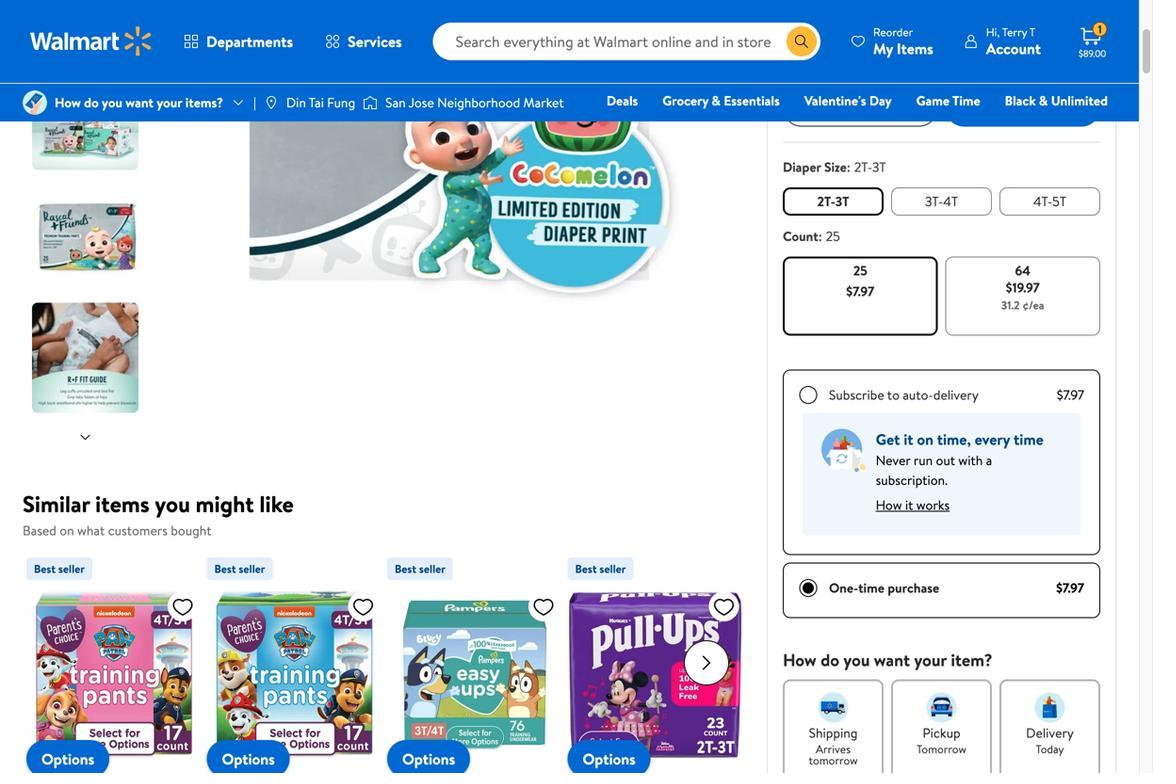 Task type: vqa. For each thing, say whether or not it's contained in the screenshot.
Minivan
no



Task type: locate. For each thing, give the bounding box(es) containing it.
 image down walmart image
[[23, 90, 47, 115]]

how down walmart image
[[55, 93, 81, 112]]

to left auto-
[[888, 386, 900, 404]]

1 vertical spatial on
[[60, 522, 74, 540]]

3t right size
[[873, 158, 886, 176]]

2 best from the left
[[214, 561, 236, 577]]

add to favorites list, parent's choice paw patrol training pants for boys, 4t/5t, 17 count (select for more options) image
[[352, 596, 375, 619]]

legal information image
[[926, 55, 941, 70]]

my
[[873, 38, 893, 59]]

seller for pampers easy ups bluey training pants toddler boys size 3t/4t 76 count (select for more options) image
[[419, 561, 446, 577]]

1 seller from the left
[[58, 561, 85, 577]]

2 best seller from the left
[[214, 561, 265, 577]]

0 horizontal spatial you
[[102, 93, 122, 112]]

black & unlimited fashion
[[623, 91, 1108, 136]]

subscription.
[[876, 471, 948, 490]]

1 horizontal spatial :
[[847, 158, 851, 176]]

on inside similar items you might like based on what customers bought
[[60, 522, 74, 540]]

do up "intent image for shipping"
[[821, 649, 840, 672]]

2 vertical spatial you
[[844, 649, 870, 672]]

how down subscription.
[[876, 496, 902, 515]]

want for item?
[[874, 649, 910, 672]]

rascal + friends training pants size 2t-3t 25 count (select for more options) - image 5 of 11 image
[[32, 303, 142, 413]]

you for how do you want your items?
[[102, 93, 122, 112]]

you up bought
[[155, 489, 190, 520]]

on up run
[[917, 429, 934, 450]]

1 horizontal spatial 3t
[[873, 158, 886, 176]]

you inside similar items you might like based on what customers bought
[[155, 489, 190, 520]]

0 horizontal spatial 3t
[[836, 192, 850, 211]]

: up 2t-3t
[[847, 158, 851, 176]]

it right get
[[904, 429, 914, 450]]

customers
[[108, 522, 168, 540]]

pull-ups girls' potty training pants, 2t-3t (16-34 lbs), 23 count (select for more options) image
[[568, 588, 743, 763]]

intent image for shipping image
[[819, 693, 849, 723]]

 image left san
[[363, 93, 378, 112]]

every
[[975, 429, 1010, 450]]

best seller for 2nd the product group from right
[[395, 561, 446, 577]]

1 horizontal spatial 25
[[854, 262, 868, 280]]

one debit
[[964, 118, 1028, 136]]

intent image for delivery image
[[1035, 693, 1065, 723]]

on
[[917, 429, 934, 450], [60, 522, 74, 540]]

0 horizontal spatial want
[[126, 93, 154, 112]]

get it on time, every time never run out with a subscription. how it works
[[876, 429, 1044, 515]]

based
[[23, 522, 56, 540]]

1 options link from the left
[[26, 741, 109, 774]]

want down one-time purchase
[[874, 649, 910, 672]]

1 options from the left
[[41, 749, 94, 770]]

1 vertical spatial 3t
[[836, 192, 850, 211]]

0 vertical spatial :
[[847, 158, 851, 176]]

& up home on the right
[[712, 91, 721, 110]]

2t- right size
[[855, 158, 873, 176]]

2 options from the left
[[222, 749, 275, 770]]

0 vertical spatial on
[[917, 429, 934, 450]]

how for how do you want your items?
[[55, 93, 81, 112]]

size
[[825, 158, 847, 176]]

your left items?
[[157, 93, 182, 112]]

4 product group from the left
[[568, 550, 743, 774]]

options link for parent's choice paw patrol training pants for boys, 4t/5t, 17 count (select for more options) image
[[207, 741, 290, 774]]

time left purchase
[[859, 579, 885, 598]]

product group
[[26, 550, 202, 774], [207, 550, 382, 774], [387, 550, 563, 774], [568, 550, 743, 774]]

3t-4t
[[925, 192, 959, 211]]

& inside black & unlimited fashion
[[1039, 91, 1048, 110]]

2t- down the diaper size : 2t-3t
[[818, 192, 836, 211]]

rascal + friends training pants size 2t-3t 25 count (select for more options) - image 2 of 11 image
[[32, 0, 142, 49]]

1 product group from the left
[[26, 550, 202, 774]]

4 best from the left
[[575, 561, 597, 577]]

1 horizontal spatial time
[[1014, 429, 1044, 450]]

1 best seller from the left
[[34, 561, 85, 577]]

0 horizontal spatial 25
[[826, 227, 840, 246]]

1 horizontal spatial 2t-
[[855, 158, 873, 176]]

|
[[254, 93, 256, 112]]

2 & from the left
[[1039, 91, 1048, 110]]

delivery
[[934, 386, 979, 404]]

you for how do you want your item?
[[844, 649, 870, 672]]

grocery
[[663, 91, 709, 110]]

out
[[936, 451, 956, 470]]

2 seller from the left
[[239, 561, 265, 577]]

options
[[41, 749, 94, 770], [222, 749, 275, 770], [402, 749, 455, 770], [583, 749, 636, 770]]

0 horizontal spatial how
[[55, 93, 81, 112]]

2t-
[[855, 158, 873, 176], [818, 192, 836, 211]]

4 seller from the left
[[600, 561, 626, 577]]

1 vertical spatial you
[[155, 489, 190, 520]]

to
[[1017, 97, 1031, 118], [888, 386, 900, 404]]

2 horizontal spatial how
[[876, 496, 902, 515]]

1 horizontal spatial how
[[783, 649, 817, 672]]

0 horizontal spatial do
[[84, 93, 99, 112]]

like
[[260, 489, 294, 520]]

add to cart button
[[946, 89, 1101, 127]]

what
[[77, 522, 105, 540]]

0 vertical spatial you
[[102, 93, 122, 112]]

3 options from the left
[[402, 749, 455, 770]]

& for black
[[1039, 91, 1048, 110]]

one
[[964, 118, 992, 136]]

how
[[55, 93, 81, 112], [876, 496, 902, 515], [783, 649, 817, 672]]

:
[[847, 158, 851, 176], [819, 227, 822, 246]]

$89.00
[[1079, 47, 1107, 60]]

None radio
[[799, 579, 818, 598]]

works
[[917, 496, 950, 515]]

arrives
[[816, 742, 851, 758]]

1 vertical spatial time
[[859, 579, 885, 598]]

delivery today
[[1026, 724, 1074, 758]]

1 horizontal spatial your
[[914, 649, 947, 672]]

you
[[102, 93, 122, 112], [155, 489, 190, 520], [844, 649, 870, 672]]

you down walmart image
[[102, 93, 122, 112]]

to inside button
[[1017, 97, 1031, 118]]

2 options link from the left
[[207, 741, 290, 774]]

4t-5t
[[1034, 192, 1067, 211]]

1 vertical spatial :
[[819, 227, 822, 246]]

 image for san
[[363, 93, 378, 112]]

never
[[876, 451, 911, 470]]

one debit link
[[955, 117, 1036, 137]]

4 options link from the left
[[568, 741, 651, 774]]

time right 'every'
[[1014, 429, 1044, 450]]

home
[[691, 118, 726, 136]]

1 vertical spatial how
[[876, 496, 902, 515]]

best seller for 4th the product group from the right
[[34, 561, 85, 577]]

fashion
[[623, 118, 667, 136]]

25 right count
[[826, 227, 840, 246]]

 image
[[264, 95, 279, 110]]

tomorrow
[[809, 753, 858, 769]]

it
[[904, 429, 914, 450], [906, 496, 914, 515]]

to left cart
[[1017, 97, 1031, 118]]

valentine's day
[[805, 91, 892, 110]]

home link
[[683, 117, 734, 137]]

1 vertical spatial 25
[[854, 262, 868, 280]]

debit
[[995, 118, 1028, 136]]

time
[[953, 91, 981, 110]]

diaper size list
[[779, 184, 1105, 220]]

25 down 2t-3t 'button'
[[854, 262, 868, 280]]

pampers easy ups bluey training pants toddler boys size 3t/4t 76 count (select for more options) image
[[387, 588, 563, 763]]

: down 2t-3t 'button'
[[819, 227, 822, 246]]

do
[[84, 93, 99, 112], [821, 649, 840, 672]]

your for items?
[[157, 93, 182, 112]]

3t
[[873, 158, 886, 176], [836, 192, 850, 211]]

1 horizontal spatial want
[[874, 649, 910, 672]]

game time
[[917, 91, 981, 110]]

$7.97
[[783, 13, 840, 50], [847, 282, 875, 301], [1057, 386, 1085, 404], [1057, 579, 1085, 598]]

0 horizontal spatial on
[[60, 522, 74, 540]]

3 options link from the left
[[387, 741, 470, 774]]

add to favorites list, pampers easy ups bluey training pants toddler boys size 3t/4t 76 count (select for more options) image
[[532, 596, 555, 619]]

3t down size
[[836, 192, 850, 211]]

1 horizontal spatial you
[[155, 489, 190, 520]]

next slide for similar items you might like list image
[[684, 641, 729, 686]]

1 horizontal spatial on
[[917, 429, 934, 450]]

clear search field text image
[[764, 34, 779, 49]]

it left the works
[[906, 496, 914, 515]]

fashion link
[[614, 117, 675, 137]]

count : 25
[[783, 227, 840, 246]]

None radio
[[799, 386, 818, 405]]

1 horizontal spatial to
[[1017, 97, 1031, 118]]

best for parent's choice paw patrol training pants for boys, 4t/5t, 17 count (select for more options) image
[[214, 561, 236, 577]]

tomorrow
[[917, 742, 967, 758]]

31.2
[[1002, 297, 1020, 313]]

$7.97 inside count list
[[847, 282, 875, 301]]

count list
[[779, 253, 1105, 340]]

25 $7.97
[[847, 262, 875, 301]]

0 vertical spatial how
[[55, 93, 81, 112]]

rascal + friends training pants size 2t-3t 25 count (select for more options) - image 3 of 11 image
[[32, 60, 142, 170]]

3 best from the left
[[395, 561, 417, 577]]

auto link
[[830, 117, 875, 137]]

1 vertical spatial your
[[914, 649, 947, 672]]

with
[[959, 451, 983, 470]]

 image
[[23, 90, 47, 115], [363, 93, 378, 112]]

& right black
[[1039, 91, 1048, 110]]

0 horizontal spatial 2t-
[[818, 192, 836, 211]]

you for similar items you might like based on what customers bought
[[155, 489, 190, 520]]

2 product group from the left
[[207, 550, 382, 774]]

rascal + friends training pants size 2t-3t 25 count (select for more options) image
[[212, 0, 680, 373]]

fung
[[327, 93, 355, 112]]

0 vertical spatial do
[[84, 93, 99, 112]]

get
[[876, 429, 900, 450]]

3 best seller from the left
[[395, 561, 446, 577]]

options for pull-ups girls' potty training pants, 2t-3t (16-34 lbs), 23 count (select for more options) image at the bottom of the page
[[583, 749, 636, 770]]

1 vertical spatial do
[[821, 649, 840, 672]]

1 horizontal spatial do
[[821, 649, 840, 672]]

your for item?
[[914, 649, 947, 672]]

0 horizontal spatial to
[[888, 386, 900, 404]]

1 horizontal spatial &
[[1039, 91, 1048, 110]]

diaper size : 2t-3t
[[783, 158, 886, 176]]

4 best seller from the left
[[575, 561, 626, 577]]

options link for pampers easy ups bluey training pants toddler boys size 3t/4t 76 count (select for more options) image
[[387, 741, 470, 774]]

options for parent's choice paw patrol training pants for girls, 4t/5t, 17 count (select for more options) 'image'
[[41, 749, 94, 770]]

2t- inside 'button'
[[818, 192, 836, 211]]

0 horizontal spatial  image
[[23, 90, 47, 115]]

2t-3t
[[818, 192, 850, 211]]

&
[[712, 91, 721, 110], [1039, 91, 1048, 110]]

items
[[897, 38, 934, 59]]

hi,
[[986, 24, 1000, 40]]

subscribe to auto-delivery
[[829, 386, 979, 404]]

1 vertical spatial want
[[874, 649, 910, 672]]

your left item?
[[914, 649, 947, 672]]

on left what
[[60, 522, 74, 540]]

seller for parent's choice paw patrol training pants for girls, 4t/5t, 17 count (select for more options) 'image'
[[58, 561, 85, 577]]

do for how do you want your item?
[[821, 649, 840, 672]]

4 options from the left
[[583, 749, 636, 770]]

1 horizontal spatial  image
[[363, 93, 378, 112]]

parent's choice paw patrol training pants for girls, 4t/5t, 17 count (select for more options) image
[[26, 588, 202, 763]]

pickup
[[923, 724, 961, 743]]

3 product group from the left
[[387, 550, 563, 774]]

your
[[157, 93, 182, 112], [914, 649, 947, 672]]

electronics link
[[742, 117, 823, 137]]

0 horizontal spatial your
[[157, 93, 182, 112]]

account
[[986, 38, 1041, 59]]

add to cart
[[986, 97, 1061, 118]]

0 vertical spatial 3t
[[873, 158, 886, 176]]

1
[[1098, 21, 1102, 37]]

1 vertical spatial 2t-
[[818, 192, 836, 211]]

4t-
[[1034, 192, 1053, 211]]

grocery & essentials
[[663, 91, 780, 110]]

electronics
[[750, 118, 814, 136]]

3 seller from the left
[[419, 561, 446, 577]]

count
[[783, 227, 819, 246]]

pickup tomorrow
[[917, 724, 967, 758]]

time
[[1014, 429, 1044, 450], [859, 579, 885, 598]]

0 horizontal spatial &
[[712, 91, 721, 110]]

how up shipping
[[783, 649, 817, 672]]

0 vertical spatial to
[[1017, 97, 1031, 118]]

0 vertical spatial your
[[157, 93, 182, 112]]

1 vertical spatial to
[[888, 386, 900, 404]]

0 vertical spatial want
[[126, 93, 154, 112]]

you up "intent image for shipping"
[[844, 649, 870, 672]]

0 horizontal spatial :
[[819, 227, 822, 246]]

best
[[34, 561, 56, 577], [214, 561, 236, 577], [395, 561, 417, 577], [575, 561, 597, 577]]

0 vertical spatial 2t-
[[855, 158, 873, 176]]

2 vertical spatial how
[[783, 649, 817, 672]]

want left items?
[[126, 93, 154, 112]]

shipping
[[809, 724, 858, 743]]

walmart+ link
[[1044, 117, 1117, 137]]

how inside the get it on time, every time never run out with a subscription. how it works
[[876, 496, 902, 515]]

2 horizontal spatial you
[[844, 649, 870, 672]]

tai
[[309, 93, 324, 112]]

1 vertical spatial it
[[906, 496, 914, 515]]

0 vertical spatial time
[[1014, 429, 1044, 450]]

& for grocery
[[712, 91, 721, 110]]

3t inside 'button'
[[836, 192, 850, 211]]

options link
[[26, 741, 109, 774], [207, 741, 290, 774], [387, 741, 470, 774], [568, 741, 651, 774]]

1 best from the left
[[34, 561, 56, 577]]

1 & from the left
[[712, 91, 721, 110]]

options link for pull-ups girls' potty training pants, 2t-3t (16-34 lbs), 23 count (select for more options) image at the bottom of the page
[[568, 741, 651, 774]]

diaper
[[783, 158, 821, 176]]

do down walmart image
[[84, 93, 99, 112]]

search icon image
[[794, 34, 809, 49]]

64
[[1015, 262, 1031, 280]]



Task type: describe. For each thing, give the bounding box(es) containing it.
registry
[[891, 118, 939, 136]]

time inside the get it on time, every time never run out with a subscription. how it works
[[1014, 429, 1044, 450]]

auto
[[839, 118, 867, 136]]

best seller for second the product group from the left
[[214, 561, 265, 577]]

t
[[1030, 24, 1036, 40]]

neighborhood
[[437, 93, 520, 112]]

0 vertical spatial 25
[[826, 227, 840, 246]]

san jose neighborhood market
[[386, 93, 564, 112]]

64 $19.97 31.2 ¢/ea
[[1002, 262, 1045, 313]]

5t
[[1053, 192, 1067, 211]]

intent image for pickup image
[[927, 693, 957, 723]]

price when purchased online
[[783, 55, 922, 71]]

walmart image
[[30, 26, 153, 57]]

how it works button
[[876, 491, 950, 521]]

add to favorites list, pull-ups girls' potty training pants, 2t-3t (16-34 lbs), 23 count (select for more options) image
[[713, 596, 736, 619]]

terry
[[1003, 24, 1028, 40]]

on inside the get it on time, every time never run out with a subscription. how it works
[[917, 429, 934, 450]]

best for pull-ups girls' potty training pants, 2t-3t (16-34 lbs), 23 count (select for more options) image at the bottom of the page
[[575, 561, 597, 577]]

parent's choice paw patrol training pants for boys, 4t/5t, 17 count (select for more options) image
[[207, 588, 382, 763]]

buy now
[[833, 97, 888, 118]]

best seller for 4th the product group
[[575, 561, 626, 577]]

unlimited
[[1052, 91, 1108, 110]]

one-time purchase
[[829, 579, 940, 598]]

next media item image
[[701, 47, 724, 70]]

3t-4t button
[[892, 188, 992, 216]]

how for how do you want your item?
[[783, 649, 817, 672]]

deals
[[607, 91, 638, 110]]

do for how do you want your items?
[[84, 93, 99, 112]]

cart
[[1034, 97, 1061, 118]]

$19.97
[[1006, 278, 1040, 297]]

subscribe
[[829, 386, 885, 404]]

want for items?
[[126, 93, 154, 112]]

walmart+
[[1052, 118, 1108, 136]]

reorder my items
[[873, 24, 934, 59]]

essentials
[[724, 91, 780, 110]]

options for pampers easy ups bluey training pants toddler boys size 3t/4t 76 count (select for more options) image
[[402, 749, 455, 770]]

add to favorites list, parent's choice paw patrol training pants for girls, 4t/5t, 17 count (select for more options) image
[[172, 596, 194, 619]]

items
[[95, 489, 150, 520]]

departments button
[[168, 19, 309, 64]]

might
[[196, 489, 254, 520]]

similar
[[23, 489, 90, 520]]

departments
[[206, 31, 293, 52]]

item?
[[951, 649, 993, 672]]

online
[[893, 55, 922, 71]]

to for add
[[1017, 97, 1031, 118]]

seller for parent's choice paw patrol training pants for boys, 4t/5t, 17 count (select for more options) image
[[239, 561, 265, 577]]

4t-5t button
[[1000, 188, 1101, 216]]

Walmart Site-Wide search field
[[433, 23, 821, 60]]

a
[[986, 451, 993, 470]]

buy now button
[[783, 89, 938, 127]]

 image for how
[[23, 90, 47, 115]]

next image image
[[78, 430, 93, 445]]

services button
[[309, 19, 418, 64]]

to for subscribe
[[888, 386, 900, 404]]

price
[[783, 55, 808, 71]]

add
[[986, 97, 1013, 118]]

time,
[[938, 429, 971, 450]]

similar items you might like based on what customers bought
[[23, 489, 294, 540]]

valentine's
[[805, 91, 867, 110]]

purchase
[[888, 579, 940, 598]]

registry link
[[883, 117, 948, 137]]

¢/ea
[[1023, 297, 1045, 313]]

25 inside 25 $7.97
[[854, 262, 868, 280]]

3t-
[[925, 192, 944, 211]]

when
[[811, 55, 837, 71]]

rascal + friends training pants size 2t-3t 25 count (select for more options) - image 4 of 11 image
[[32, 181, 142, 292]]

Search search field
[[433, 23, 821, 60]]

din
[[286, 93, 306, 112]]

services
[[348, 31, 402, 52]]

best for parent's choice paw patrol training pants for girls, 4t/5t, 17 count (select for more options) 'image'
[[34, 561, 56, 577]]

2t-3t button
[[783, 188, 884, 216]]

0 horizontal spatial time
[[859, 579, 885, 598]]

game
[[917, 91, 950, 110]]

deals link
[[598, 90, 647, 111]]

now
[[861, 97, 888, 118]]

one-
[[829, 579, 859, 598]]

game time link
[[908, 90, 989, 111]]

black
[[1005, 91, 1036, 110]]

seller for pull-ups girls' potty training pants, 2t-3t (16-34 lbs), 23 count (select for more options) image at the bottom of the page
[[600, 561, 626, 577]]

valentine's day link
[[796, 90, 901, 111]]

how do you want your items?
[[55, 93, 223, 112]]

options for parent's choice paw patrol training pants for boys, 4t/5t, 17 count (select for more options) image
[[222, 749, 275, 770]]

0 vertical spatial it
[[904, 429, 914, 450]]

buy
[[833, 97, 857, 118]]

best for pampers easy ups bluey training pants toddler boys size 3t/4t 76 count (select for more options) image
[[395, 561, 417, 577]]

bought
[[171, 522, 212, 540]]

shipping arrives tomorrow
[[809, 724, 858, 769]]

purchased
[[840, 55, 890, 71]]

today
[[1036, 742, 1065, 758]]

grocery & essentials link
[[654, 90, 789, 111]]

din tai fung
[[286, 93, 355, 112]]

how do you want your item?
[[783, 649, 993, 672]]

black & unlimited link
[[997, 90, 1117, 111]]

options link for parent's choice paw patrol training pants for girls, 4t/5t, 17 count (select for more options) 'image'
[[26, 741, 109, 774]]



